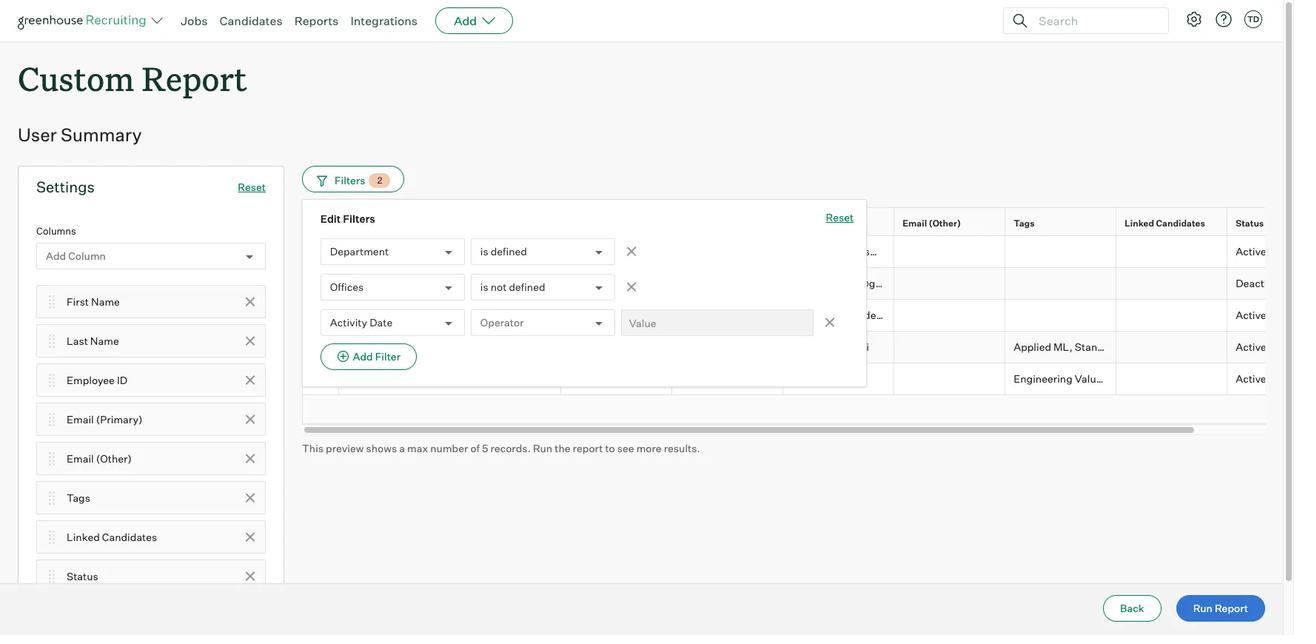 Task type: locate. For each thing, give the bounding box(es) containing it.
(other)
[[929, 218, 962, 229], [96, 452, 132, 465]]

1 vertical spatial add
[[46, 250, 66, 263]]

linked candidates
[[1125, 218, 1206, 229], [67, 531, 157, 544]]

1 horizontal spatial reset
[[826, 211, 854, 224]]

2 adams from the top
[[570, 309, 604, 322]]

0 vertical spatial linked candidates
[[1125, 218, 1206, 229]]

2 cell
[[302, 268, 339, 300]]

name
[[369, 218, 395, 229], [91, 295, 120, 308], [90, 335, 119, 347]]

0 vertical spatial candidates
[[220, 13, 283, 28]]

0 vertical spatial email (primary)
[[792, 218, 861, 229]]

active down the deactivated at the right of the page
[[1237, 309, 1267, 322]]

name right last
[[90, 335, 119, 347]]

active
[[1237, 245, 1267, 258], [1237, 309, 1267, 322], [1237, 341, 1267, 353], [1237, 373, 1267, 385]]

(primary) down the id on the bottom
[[96, 413, 143, 426]]

not
[[491, 281, 507, 294]]

(primary) up david.abrahams@adept.ai
[[818, 218, 861, 229]]

add for add filter
[[353, 351, 373, 363]]

4 cell
[[302, 332, 339, 364]]

run report button
[[1177, 596, 1266, 622]]

name up david
[[369, 218, 395, 229]]

row up megadams40@gmail.com
[[302, 236, 1295, 268]]

1 horizontal spatial first
[[348, 218, 368, 229]]

0 vertical spatial reset
[[238, 181, 266, 193]]

table
[[302, 208, 1295, 424]]

1 vertical spatial first name
[[67, 295, 120, 308]]

reset link for edit filters
[[826, 211, 854, 227]]

0 vertical spatial tags
[[1014, 218, 1035, 229]]

integrations link
[[351, 13, 418, 28]]

1 active from the top
[[1237, 245, 1267, 258]]

0 horizontal spatial reset
[[238, 181, 266, 193]]

the
[[555, 442, 571, 455]]

first right edit
[[348, 218, 368, 229]]

0 horizontal spatial add
[[46, 250, 66, 263]]

2
[[377, 175, 383, 186], [317, 277, 323, 290]]

reset link up david.abrahams@adept.ai
[[826, 211, 854, 227]]

1 horizontal spatial linked
[[1125, 218, 1155, 229]]

0 horizontal spatial candidates
[[102, 531, 157, 544]]

settings
[[36, 178, 95, 196]]

0 vertical spatial 2
[[377, 175, 383, 186]]

adams for megadams40@gmail.com
[[570, 277, 604, 290]]

deactivated
[[1237, 277, 1295, 290]]

0 horizontal spatial linked candidates
[[67, 531, 157, 544]]

0 vertical spatial reset link
[[238, 181, 266, 193]]

row containing 2
[[302, 268, 1295, 300]]

filters right filter icon
[[335, 174, 366, 187]]

0 vertical spatial name
[[369, 218, 395, 229]]

last name
[[67, 335, 119, 347]]

1 horizontal spatial (other)
[[929, 218, 962, 229]]

4 row from the top
[[302, 300, 1295, 332]]

row up david.abrahams@adept.ai
[[302, 208, 1295, 239]]

email (other) inside column header
[[903, 218, 962, 229]]

a
[[399, 442, 405, 455]]

operator
[[481, 317, 524, 329]]

email (other)
[[903, 218, 962, 229], [67, 452, 132, 465]]

1 horizontal spatial run
[[1194, 602, 1213, 615]]

1 horizontal spatial add
[[353, 351, 373, 363]]

run right back
[[1194, 602, 1213, 615]]

run
[[533, 442, 553, 455], [1194, 602, 1213, 615]]

0 horizontal spatial (primary)
[[96, 413, 143, 426]]

1 vertical spatial reset link
[[826, 211, 854, 227]]

0 vertical spatial status
[[1237, 218, 1265, 229]]

1 horizontal spatial email (primary)
[[792, 218, 861, 229]]

0 vertical spatial linked
[[1125, 218, 1155, 229]]

adams
[[570, 277, 604, 290], [570, 309, 604, 322]]

active up the deactivated at the right of the page
[[1237, 245, 1267, 258]]

1 row from the top
[[302, 208, 1295, 239]]

1 horizontal spatial report
[[1216, 602, 1249, 615]]

column header
[[673, 208, 784, 236]]

status
[[1237, 218, 1265, 229], [67, 570, 98, 583]]

name up last name
[[91, 295, 120, 308]]

1 vertical spatial linked
[[67, 531, 100, 544]]

run left the
[[533, 442, 553, 455]]

row group containing 1
[[302, 236, 1295, 395]]

td button
[[1245, 10, 1263, 28]]

3 active from the top
[[1237, 341, 1267, 353]]

is
[[481, 246, 489, 258], [481, 281, 489, 294]]

1 vertical spatial linked candidates
[[67, 531, 157, 544]]

row containing iñigo
[[302, 364, 1295, 395]]

email (primary) up david.abrahams@adept.ai
[[792, 218, 861, 229]]

0 vertical spatial (primary)
[[818, 218, 861, 229]]

candidates
[[220, 13, 283, 28], [1157, 218, 1206, 229], [102, 531, 157, 544]]

0 vertical spatial filters
[[335, 174, 366, 187]]

active for david.abrahams@adept.ai
[[1237, 245, 1267, 258]]

email (primary) inside column header
[[792, 218, 861, 229]]

add inside button
[[353, 351, 373, 363]]

row down meg.adams@adept.ai
[[302, 332, 1295, 364]]

1 horizontal spatial linked candidates
[[1125, 218, 1206, 229]]

tags column header
[[1006, 208, 1120, 239]]

(other) inside the email (other) column header
[[929, 218, 962, 229]]

records.
[[491, 442, 531, 455]]

add inside popup button
[[454, 13, 477, 28]]

6 row from the top
[[302, 364, 1295, 395]]

1 vertical spatial report
[[1216, 602, 1249, 615]]

reset
[[238, 181, 266, 193], [826, 211, 854, 224]]

report inside button
[[1216, 602, 1249, 615]]

Value text field
[[621, 310, 814, 336]]

add for add column
[[46, 250, 66, 263]]

0 horizontal spatial reset link
[[238, 181, 266, 193]]

offices
[[330, 281, 364, 294]]

reset left filter icon
[[238, 181, 266, 193]]

product
[[1120, 373, 1159, 385]]

2 active from the top
[[1237, 309, 1267, 322]]

2 vertical spatial candidates
[[102, 531, 157, 544]]

employee
[[67, 374, 115, 386]]

first name up last name
[[67, 295, 120, 308]]

edit
[[321, 213, 341, 225]]

cell
[[673, 236, 784, 268], [895, 236, 1006, 268], [1006, 236, 1117, 268], [1117, 236, 1228, 268], [673, 268, 784, 300], [895, 268, 1006, 300], [1006, 268, 1117, 300], [1117, 268, 1228, 300], [673, 300, 784, 332], [895, 300, 1006, 332], [1006, 300, 1117, 332], [1117, 300, 1228, 332], [562, 332, 673, 364], [673, 332, 784, 364], [895, 332, 1006, 364], [1117, 332, 1228, 364], [302, 364, 339, 395], [562, 364, 673, 395], [673, 364, 784, 395], [784, 364, 895, 395], [895, 364, 1006, 395], [1117, 364, 1228, 395]]

1 horizontal spatial tags
[[1014, 218, 1035, 229]]

edit filters
[[321, 213, 375, 225]]

2 row from the top
[[302, 236, 1295, 268]]

1 horizontal spatial email (other)
[[903, 218, 962, 229]]

0 vertical spatial first name
[[348, 218, 395, 229]]

1 vertical spatial email (primary)
[[67, 413, 143, 426]]

abrahams
[[570, 245, 620, 258]]

0 horizontal spatial report
[[142, 56, 247, 100]]

active left 'st'
[[1237, 373, 1267, 385]]

0 vertical spatial add
[[454, 13, 477, 28]]

row containing 1
[[302, 236, 1295, 268]]

filters
[[335, 174, 366, 187], [343, 213, 375, 225]]

values
[[1075, 373, 1108, 385]]

this preview shows a max number of 5 records. run the report to see more results.
[[302, 442, 701, 455]]

3
[[317, 309, 324, 322]]

id
[[117, 374, 128, 386]]

is up is not defined at the left
[[481, 246, 489, 258]]

1 vertical spatial is
[[481, 281, 489, 294]]

filter image
[[315, 174, 327, 187]]

meg.adams@adept.ai
[[792, 309, 899, 322]]

0 vertical spatial is
[[481, 246, 489, 258]]

add button
[[436, 7, 514, 34]]

0 horizontal spatial run
[[533, 442, 553, 455]]

1 is from the top
[[481, 246, 489, 258]]

add
[[454, 13, 477, 28], [46, 250, 66, 263], [353, 351, 373, 363]]

1 vertical spatial adams
[[570, 309, 604, 322]]

1 vertical spatial filters
[[343, 213, 375, 225]]

2 is from the top
[[481, 281, 489, 294]]

2 horizontal spatial candidates
[[1157, 218, 1206, 229]]

reset up david.abrahams@adept.ai
[[826, 211, 854, 224]]

first name
[[348, 218, 395, 229], [67, 295, 120, 308]]

5
[[482, 442, 489, 455]]

0 horizontal spatial email (other)
[[67, 452, 132, 465]]

more
[[637, 442, 662, 455]]

tags inside 'column header'
[[1014, 218, 1035, 229]]

1 horizontal spatial candidates
[[220, 13, 283, 28]]

to
[[606, 442, 615, 455]]

reset link left filter icon
[[238, 181, 266, 193]]

0 horizontal spatial tags
[[67, 492, 90, 504]]

1 adams from the top
[[570, 277, 604, 290]]

2 right filter icon
[[377, 175, 383, 186]]

is not defined
[[481, 281, 546, 294]]

last
[[67, 335, 88, 347]]

row group
[[302, 236, 1295, 395]]

reset link for settings
[[238, 181, 266, 193]]

1 vertical spatial first
[[67, 295, 89, 308]]

3 row from the top
[[302, 268, 1295, 300]]

row up rohan@adept.ai
[[302, 300, 1295, 332]]

2 horizontal spatial add
[[454, 13, 477, 28]]

row down rohan@adept.ai
[[302, 364, 1295, 395]]

1 vertical spatial defined
[[509, 281, 546, 294]]

0 vertical spatial run
[[533, 442, 553, 455]]

front
[[1196, 373, 1222, 385]]

david
[[348, 245, 376, 258]]

5 row from the top
[[302, 332, 1295, 364]]

status inside table
[[1237, 218, 1265, 229]]

0 vertical spatial adams
[[570, 277, 604, 290]]

filters right edit
[[343, 213, 375, 225]]

1 vertical spatial candidates
[[1157, 218, 1206, 229]]

row up meg.adams@adept.ai
[[302, 268, 1295, 300]]

is defined
[[481, 246, 527, 258]]

0 vertical spatial first
[[348, 218, 368, 229]]

department
[[330, 246, 389, 258]]

0 vertical spatial report
[[142, 56, 247, 100]]

0 horizontal spatial status
[[67, 570, 98, 583]]

0 horizontal spatial 2
[[317, 277, 323, 290]]

linked
[[1125, 218, 1155, 229], [67, 531, 100, 544]]

2 vertical spatial add
[[353, 351, 373, 363]]

1 vertical spatial reset
[[826, 211, 854, 224]]

2 left offices
[[317, 277, 323, 290]]

email (primary)
[[792, 218, 861, 229], [67, 413, 143, 426]]

0 vertical spatial email (other)
[[903, 218, 962, 229]]

0 horizontal spatial first
[[67, 295, 89, 308]]

1 horizontal spatial (primary)
[[818, 218, 861, 229]]

1 vertical spatial email (other)
[[67, 452, 132, 465]]

jobs link
[[181, 13, 208, 28]]

1 vertical spatial 2
[[317, 277, 323, 290]]

1 vertical spatial (other)
[[96, 452, 132, 465]]

0 vertical spatial (other)
[[929, 218, 962, 229]]

1 vertical spatial status
[[67, 570, 98, 583]]

is left not
[[481, 281, 489, 294]]

reset link
[[238, 181, 266, 193], [826, 211, 854, 227]]

first up last
[[67, 295, 89, 308]]

1 horizontal spatial first name
[[348, 218, 395, 229]]

email
[[792, 218, 816, 229], [903, 218, 928, 229], [67, 413, 94, 426], [67, 452, 94, 465]]

1 vertical spatial (primary)
[[96, 413, 143, 426]]

number
[[431, 442, 468, 455]]

1 horizontal spatial reset link
[[826, 211, 854, 227]]

email (primary) down employee id
[[67, 413, 143, 426]]

report
[[142, 56, 247, 100], [1216, 602, 1249, 615]]

active up coding,
[[1237, 341, 1267, 353]]

defined up is not defined at the left
[[491, 246, 527, 258]]

activity
[[330, 317, 368, 329]]

(primary)
[[818, 218, 861, 229], [96, 413, 143, 426]]

candidates inside column header
[[1157, 218, 1206, 229]]

first name up david
[[348, 218, 395, 229]]

row
[[302, 208, 1295, 239], [302, 236, 1295, 268], [302, 268, 1295, 300], [302, 300, 1295, 332], [302, 332, 1295, 364], [302, 364, 1295, 395]]

first name inside table
[[348, 218, 395, 229]]

max
[[407, 442, 428, 455]]

linked candidates column header
[[1117, 208, 1231, 239]]

1 horizontal spatial status
[[1237, 218, 1265, 229]]

1 vertical spatial run
[[1194, 602, 1213, 615]]

defined right not
[[509, 281, 546, 294]]

custom report
[[18, 56, 247, 100]]

4 active from the top
[[1237, 373, 1267, 385]]

engineering
[[1014, 373, 1073, 385]]



Task type: describe. For each thing, give the bounding box(es) containing it.
reset for settings
[[238, 181, 266, 193]]

name inside table
[[369, 218, 395, 229]]

activity date
[[330, 317, 393, 329]]

1 cell
[[302, 236, 339, 268]]

iñigo
[[348, 373, 372, 385]]

row containing 4
[[302, 332, 1295, 364]]

add filter
[[353, 351, 401, 363]]

email (primary) column header
[[784, 208, 898, 239]]

row containing 3
[[302, 300, 1295, 332]]

iñigo cell
[[339, 364, 562, 395]]

active for rohan@adept.ai
[[1237, 341, 1267, 353]]

is for is not defined
[[481, 281, 489, 294]]

jobs
[[181, 13, 208, 28]]

end
[[1225, 373, 1244, 385]]

sense,
[[1161, 373, 1194, 385]]

td button
[[1242, 7, 1266, 31]]

0 horizontal spatial (other)
[[96, 452, 132, 465]]

see
[[618, 442, 635, 455]]

first inside table
[[348, 218, 368, 229]]

rohan@adept.ai
[[792, 341, 870, 353]]

user
[[18, 124, 57, 146]]

candidates link
[[220, 13, 283, 28]]

1
[[318, 245, 322, 258]]

1 horizontal spatial 2
[[377, 175, 383, 186]]

add for add
[[454, 13, 477, 28]]

run report
[[1194, 602, 1249, 615]]

megadams40@gmail.com
[[792, 277, 920, 290]]

configure image
[[1186, 10, 1204, 28]]

4
[[317, 341, 324, 353]]

reset for edit filters
[[826, 211, 854, 224]]

report
[[573, 442, 603, 455]]

add filter button
[[321, 344, 417, 371]]

3 cell
[[302, 300, 339, 332]]

run inside the run report button
[[1194, 602, 1213, 615]]

0 horizontal spatial first name
[[67, 295, 120, 308]]

engineering values & product sense, front end coding, st
[[1014, 373, 1295, 385]]

date
[[370, 317, 393, 329]]

custom
[[18, 56, 134, 100]]

column
[[68, 250, 106, 263]]

shows
[[366, 442, 397, 455]]

margaret
[[348, 277, 392, 290]]

adams for meg.adams@adept.ai
[[570, 309, 604, 322]]

1 vertical spatial tags
[[67, 492, 90, 504]]

applied ml, standard screen, swe coding
[[1014, 341, 1223, 353]]

st
[[1286, 373, 1295, 385]]

coding,
[[1246, 373, 1284, 385]]

report for custom report
[[142, 56, 247, 100]]

reports link
[[295, 13, 339, 28]]

back
[[1121, 602, 1145, 615]]

of
[[471, 442, 480, 455]]

0 horizontal spatial email (primary)
[[67, 413, 143, 426]]

results.
[[664, 442, 701, 455]]

linked inside column header
[[1125, 218, 1155, 229]]

coding
[[1188, 341, 1223, 353]]

0 horizontal spatial linked
[[67, 531, 100, 544]]

row containing first name
[[302, 208, 1295, 239]]

preview
[[326, 442, 364, 455]]

Search text field
[[1036, 10, 1156, 31]]

2 vertical spatial name
[[90, 335, 119, 347]]

rohan
[[348, 341, 379, 353]]

report for run report
[[1216, 602, 1249, 615]]

columns
[[36, 225, 76, 237]]

this
[[302, 442, 324, 455]]

&
[[1110, 373, 1118, 385]]

back button
[[1104, 596, 1162, 622]]

ml,
[[1054, 341, 1073, 353]]

td
[[1248, 14, 1260, 24]]

standard
[[1076, 341, 1121, 353]]

swe
[[1162, 341, 1186, 353]]

david.abrahams@adept.ai
[[792, 245, 920, 258]]

linked candidates inside column header
[[1125, 218, 1206, 229]]

employee id
[[67, 374, 128, 386]]

user summary
[[18, 124, 142, 146]]

0 vertical spatial defined
[[491, 246, 527, 258]]

active for meg.adams@adept.ai
[[1237, 309, 1267, 322]]

(primary) inside column header
[[818, 218, 861, 229]]

integrations
[[351, 13, 418, 28]]

meg
[[348, 309, 369, 322]]

screen,
[[1123, 341, 1160, 353]]

is for is defined
[[481, 246, 489, 258]]

reports
[[295, 13, 339, 28]]

greenhouse recruiting image
[[18, 12, 151, 30]]

1 vertical spatial name
[[91, 295, 120, 308]]

table containing 1
[[302, 208, 1295, 424]]

email (other) column header
[[895, 208, 1009, 239]]

2 inside 2 cell
[[317, 277, 323, 290]]

applied
[[1014, 341, 1052, 353]]

summary
[[61, 124, 142, 146]]

add column
[[46, 250, 106, 263]]

filter
[[375, 351, 401, 363]]



Task type: vqa. For each thing, say whether or not it's contained in the screenshot.


